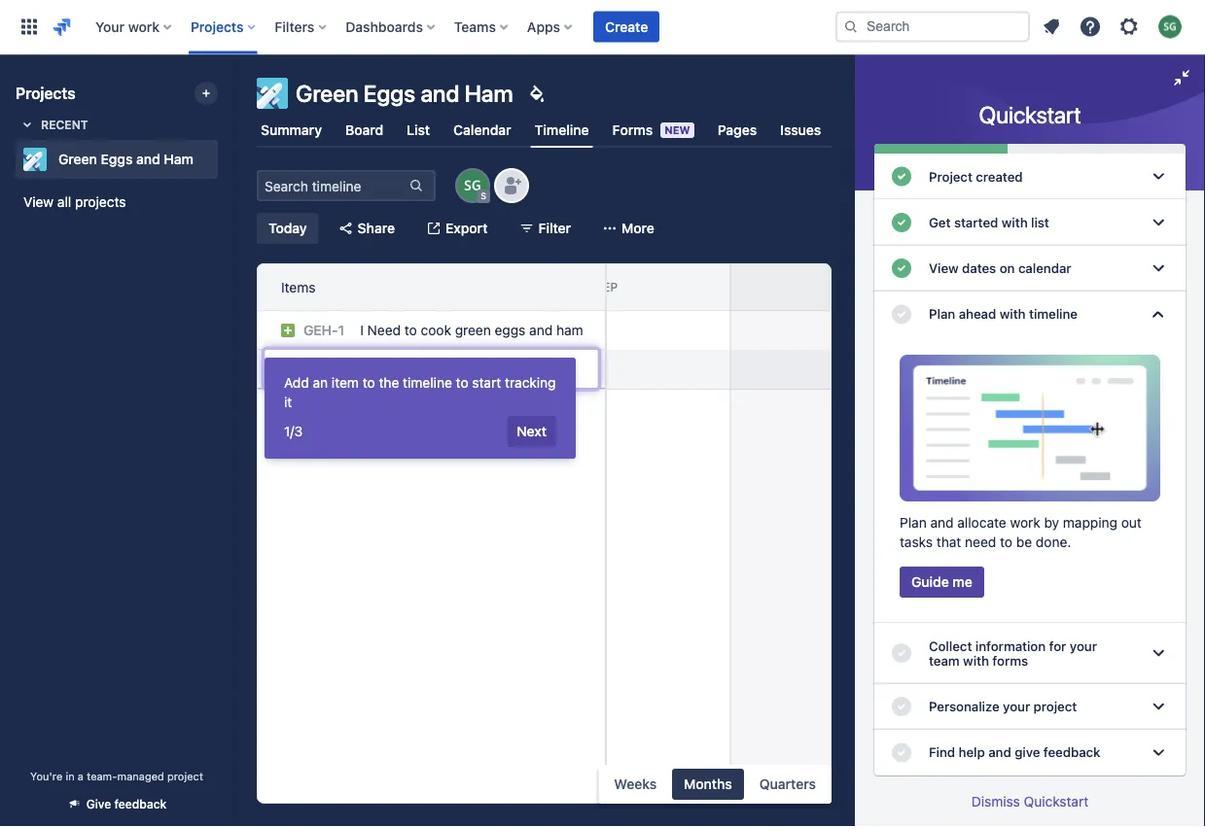 Task type: locate. For each thing, give the bounding box(es) containing it.
create button
[[593, 11, 660, 42], [265, 352, 598, 387]]

1 horizontal spatial work
[[1010, 515, 1041, 531]]

with right team at the right
[[963, 653, 989, 669]]

ham
[[556, 322, 583, 339]]

your work
[[95, 18, 160, 35]]

checked image inside plan ahead with timeline dropdown button
[[890, 303, 913, 326]]

with for ahead
[[1000, 307, 1026, 322]]

0 vertical spatial projects
[[191, 18, 244, 35]]

with inside collect information for your team with forms
[[963, 653, 989, 669]]

get started with list button
[[875, 200, 1186, 246]]

5 checked image from the top
[[890, 696, 913, 719]]

1
[[338, 322, 345, 339]]

help
[[959, 745, 985, 761]]

3 checked image from the top
[[890, 257, 913, 280]]

work up be
[[1010, 515, 1041, 531]]

geh-
[[304, 322, 338, 339]]

ham left add to starred image
[[164, 151, 194, 167]]

1 horizontal spatial ham
[[465, 80, 513, 107]]

2 chevron image from the top
[[1147, 257, 1170, 280]]

1 vertical spatial checked image
[[890, 742, 913, 765]]

calendar
[[1018, 261, 1072, 276]]

project up find help and give feedback dropdown button
[[1034, 699, 1077, 715]]

add people image
[[500, 174, 523, 197]]

eggs up board
[[364, 80, 416, 107]]

1 vertical spatial project
[[167, 770, 203, 783]]

chevron image inside personalize your project dropdown button
[[1147, 696, 1170, 719]]

timeline down calendar
[[1029, 307, 1078, 322]]

ham up calendar
[[465, 80, 513, 107]]

and left ham
[[529, 322, 553, 339]]

more
[[622, 220, 655, 236]]

feedback inside find help and give feedback dropdown button
[[1044, 745, 1101, 761]]

1 horizontal spatial eggs
[[364, 80, 416, 107]]

3 chevron image from the top
[[1147, 303, 1170, 326]]

feedback down managed
[[114, 798, 167, 812]]

2 vertical spatial chevron image
[[1147, 303, 1170, 326]]

checked image for personalize
[[890, 696, 913, 719]]

green up summary
[[296, 80, 358, 107]]

next
[[517, 424, 547, 440]]

row group
[[257, 311, 605, 389]]

0 horizontal spatial work
[[128, 18, 160, 35]]

item
[[332, 375, 359, 391]]

0 vertical spatial plan
[[929, 307, 956, 322]]

1 vertical spatial with
[[1000, 307, 1026, 322]]

eggs up view all projects link at the left
[[101, 151, 133, 167]]

1 vertical spatial quickstart
[[1024, 794, 1089, 810]]

2 vertical spatial with
[[963, 653, 989, 669]]

checked image left find
[[890, 742, 913, 765]]

checked image left get
[[890, 211, 913, 234]]

share button
[[327, 213, 407, 244]]

dismiss quickstart
[[972, 794, 1089, 810]]

and left give on the bottom
[[989, 745, 1011, 761]]

1 checked image from the top
[[890, 642, 913, 666]]

2 chevron image from the top
[[1147, 642, 1170, 666]]

calendar
[[453, 122, 511, 138]]

green eggs and ham
[[296, 80, 513, 107], [58, 151, 194, 167]]

guide me button
[[900, 567, 984, 598]]

to
[[405, 322, 417, 339], [363, 375, 375, 391], [456, 375, 468, 391], [1000, 534, 1013, 551]]

0 vertical spatial with
[[1002, 215, 1028, 230]]

view for view all projects
[[23, 194, 54, 210]]

new
[[665, 124, 690, 137]]

chevron image
[[1147, 211, 1170, 234], [1147, 642, 1170, 666], [1147, 696, 1170, 719], [1147, 742, 1170, 765]]

1 vertical spatial chevron image
[[1147, 257, 1170, 280]]

0 horizontal spatial plan
[[900, 515, 927, 531]]

2 checked image from the top
[[890, 742, 913, 765]]

to left 'cook'
[[405, 322, 417, 339]]

checked image inside personalize your project dropdown button
[[890, 696, 913, 719]]

add
[[284, 375, 309, 391]]

plan up tasks
[[900, 515, 927, 531]]

4 chevron image from the top
[[1147, 742, 1170, 765]]

progress bar
[[875, 144, 1186, 154]]

view left dates
[[929, 261, 959, 276]]

0 vertical spatial work
[[128, 18, 160, 35]]

chevron image for timeline
[[1147, 303, 1170, 326]]

filters button
[[269, 11, 334, 42]]

green eggs and ham up view all projects link at the left
[[58, 151, 194, 167]]

checked image for project
[[890, 165, 913, 188]]

0 vertical spatial project
[[1034, 699, 1077, 715]]

view left 'all'
[[23, 194, 54, 210]]

and up list
[[421, 80, 460, 107]]

plan ahead with timeline
[[929, 307, 1078, 322]]

0 horizontal spatial create
[[296, 361, 339, 377]]

work right your
[[128, 18, 160, 35]]

0 vertical spatial view
[[23, 194, 54, 210]]

eggs
[[364, 80, 416, 107], [101, 151, 133, 167]]

plan left ahead
[[929, 307, 956, 322]]

recent
[[41, 118, 88, 131]]

0 vertical spatial feedback
[[1044, 745, 1101, 761]]

search image
[[843, 19, 859, 35]]

1 vertical spatial feedback
[[114, 798, 167, 812]]

create right apps dropdown button
[[605, 18, 648, 35]]

grid
[[227, 264, 987, 804]]

0 vertical spatial green eggs and ham
[[296, 80, 513, 107]]

more button
[[591, 213, 666, 244]]

quickstart down find help and give feedback dropdown button
[[1024, 794, 1089, 810]]

0 horizontal spatial timeline
[[403, 375, 452, 391]]

filter
[[538, 220, 571, 236]]

and up view all projects link at the left
[[136, 151, 160, 167]]

plan and allocate work by mapping out tasks that need to be done.
[[900, 515, 1142, 551]]

plan
[[929, 307, 956, 322], [900, 515, 927, 531]]

board link
[[341, 113, 387, 148]]

and up the that
[[930, 515, 954, 531]]

1 chevron image from the top
[[1147, 165, 1170, 188]]

tab list
[[245, 113, 843, 148]]

0 horizontal spatial project
[[167, 770, 203, 783]]

to left be
[[1000, 534, 1013, 551]]

personalize
[[929, 699, 1000, 715]]

0 vertical spatial chevron image
[[1147, 165, 1170, 188]]

projects inside popup button
[[191, 18, 244, 35]]

items
[[281, 279, 316, 295]]

plan inside plan and allocate work by mapping out tasks that need to be done.
[[900, 515, 927, 531]]

with for started
[[1002, 215, 1028, 230]]

give feedback
[[86, 798, 167, 812]]

next button
[[507, 416, 556, 447]]

created
[[976, 169, 1023, 184]]

your up find help and give feedback in the bottom of the page
[[1003, 699, 1030, 715]]

chevron image for collect information for your team with forms
[[1147, 642, 1170, 666]]

ham
[[465, 80, 513, 107], [164, 151, 194, 167]]

column header
[[227, 265, 483, 310], [731, 265, 987, 310]]

1 vertical spatial green eggs and ham
[[58, 151, 194, 167]]

1 horizontal spatial plan
[[929, 307, 956, 322]]

create inside primary element
[[605, 18, 648, 35]]

personalize your project
[[929, 699, 1077, 715]]

0 vertical spatial your
[[1070, 639, 1097, 654]]

chevron image inside get started with list dropdown button
[[1147, 211, 1170, 234]]

1 horizontal spatial feedback
[[1044, 745, 1101, 761]]

feedback
[[1044, 745, 1101, 761], [114, 798, 167, 812]]

checked image inside get started with list dropdown button
[[890, 211, 913, 234]]

chevron image for find help and give feedback
[[1147, 742, 1170, 765]]

0 horizontal spatial view
[[23, 194, 54, 210]]

1 horizontal spatial create
[[605, 18, 648, 35]]

with left the list
[[1002, 215, 1028, 230]]

checked image inside project created dropdown button
[[890, 165, 913, 188]]

and inside plan and allocate work by mapping out tasks that need to be done.
[[930, 515, 954, 531]]

set background color image
[[525, 82, 548, 105]]

green eggs and ham up list
[[296, 80, 513, 107]]

row group containing geh-1
[[257, 311, 605, 389]]

1 horizontal spatial your
[[1070, 639, 1097, 654]]

list
[[407, 122, 430, 138]]

tracking
[[505, 375, 556, 391]]

appswitcher icon image
[[18, 15, 41, 38]]

jira image
[[51, 15, 74, 38]]

1 vertical spatial create
[[296, 361, 339, 377]]

row
[[257, 350, 605, 389]]

weeks
[[614, 777, 657, 793]]

0 horizontal spatial your
[[1003, 699, 1030, 715]]

grid containing items
[[227, 264, 987, 804]]

project right managed
[[167, 770, 203, 783]]

green down 'recent'
[[58, 151, 97, 167]]

me
[[953, 574, 973, 590]]

4 checked image from the top
[[890, 303, 913, 326]]

banner
[[0, 0, 1205, 54]]

1 horizontal spatial timeline
[[1029, 307, 1078, 322]]

that
[[937, 534, 961, 551]]

0 horizontal spatial ham
[[164, 151, 194, 167]]

feedback right give on the bottom
[[1044, 745, 1101, 761]]

checked image inside find help and give feedback dropdown button
[[890, 742, 913, 765]]

checked image
[[890, 642, 913, 666], [890, 742, 913, 765]]

quarters button
[[748, 769, 828, 801]]

chevron image
[[1147, 165, 1170, 188], [1147, 257, 1170, 280], [1147, 303, 1170, 326]]

help image
[[1079, 15, 1102, 38]]

1 vertical spatial plan
[[900, 515, 927, 531]]

to inside plan and allocate work by mapping out tasks that need to be done.
[[1000, 534, 1013, 551]]

your right the for
[[1070, 639, 1097, 654]]

Search timeline text field
[[259, 172, 407, 199]]

0 horizontal spatial feedback
[[114, 798, 167, 812]]

your work button
[[89, 11, 179, 42]]

quickstart
[[979, 101, 1081, 128], [1024, 794, 1089, 810]]

dashboards button
[[340, 11, 443, 42]]

1 vertical spatial ham
[[164, 151, 194, 167]]

checked image for plan
[[890, 303, 913, 326]]

project
[[1034, 699, 1077, 715], [167, 770, 203, 783]]

1 chevron image from the top
[[1147, 211, 1170, 234]]

1 vertical spatial view
[[929, 261, 959, 276]]

settings image
[[1118, 15, 1141, 38]]

0 vertical spatial checked image
[[890, 642, 913, 666]]

timeline inside add an item to the timeline to start tracking it
[[403, 375, 452, 391]]

get started with list
[[929, 215, 1049, 230]]

banner containing your work
[[0, 0, 1205, 54]]

0 vertical spatial create button
[[593, 11, 660, 42]]

timeline
[[535, 122, 589, 138]]

sep
[[596, 280, 618, 294]]

0 vertical spatial eggs
[[364, 80, 416, 107]]

ham inside "green eggs and ham" link
[[164, 151, 194, 167]]

with inside plan ahead with timeline dropdown button
[[1000, 307, 1026, 322]]

create button down 'cook'
[[265, 352, 598, 387]]

your profile and settings image
[[1159, 15, 1182, 38]]

plan inside dropdown button
[[929, 307, 956, 322]]

1/3
[[284, 424, 303, 440]]

0 horizontal spatial eggs
[[101, 151, 133, 167]]

sam green image
[[457, 170, 488, 201]]

view
[[23, 194, 54, 210], [929, 261, 959, 276]]

jira image
[[51, 15, 74, 38]]

0 vertical spatial timeline
[[1029, 307, 1078, 322]]

collect
[[929, 639, 972, 654]]

and inside dropdown button
[[989, 745, 1011, 761]]

checked image left ahead
[[890, 303, 913, 326]]

timeline inside dropdown button
[[1029, 307, 1078, 322]]

view dates on calendar
[[929, 261, 1072, 276]]

0 horizontal spatial projects
[[16, 84, 75, 103]]

1 checked image from the top
[[890, 165, 913, 188]]

create project image
[[198, 86, 214, 101]]

forms
[[993, 653, 1028, 669]]

team-
[[87, 770, 117, 783]]

checked image left dates
[[890, 257, 913, 280]]

1 vertical spatial your
[[1003, 699, 1030, 715]]

summary
[[261, 122, 322, 138]]

plan for plan ahead with timeline
[[929, 307, 956, 322]]

1 horizontal spatial view
[[929, 261, 959, 276]]

1 horizontal spatial project
[[1034, 699, 1077, 715]]

0 horizontal spatial column header
[[227, 265, 483, 310]]

create button right apps dropdown button
[[593, 11, 660, 42]]

view inside dropdown button
[[929, 261, 959, 276]]

checked image left project
[[890, 165, 913, 188]]

dashboards
[[346, 18, 423, 35]]

1 horizontal spatial column header
[[731, 265, 987, 310]]

collapse recent projects image
[[16, 113, 39, 136]]

0 vertical spatial create
[[605, 18, 648, 35]]

checked image left personalize
[[890, 696, 913, 719]]

checked image inside collect information for your team with forms dropdown button
[[890, 642, 913, 666]]

1 horizontal spatial projects
[[191, 18, 244, 35]]

with inside get started with list dropdown button
[[1002, 215, 1028, 230]]

green
[[296, 80, 358, 107], [58, 151, 97, 167]]

ahead
[[959, 307, 996, 322]]

months button
[[672, 769, 744, 801]]

1 vertical spatial eggs
[[101, 151, 133, 167]]

checked image left team at the right
[[890, 642, 913, 666]]

1 vertical spatial timeline
[[403, 375, 452, 391]]

out
[[1121, 515, 1142, 531]]

with right ahead
[[1000, 307, 1026, 322]]

projects up create project icon
[[191, 18, 244, 35]]

green
[[455, 322, 491, 339]]

give
[[1015, 745, 1040, 761]]

2 checked image from the top
[[890, 211, 913, 234]]

and inside row group
[[529, 322, 553, 339]]

3 chevron image from the top
[[1147, 696, 1170, 719]]

timeline right the
[[403, 375, 452, 391]]

1 vertical spatial work
[[1010, 515, 1041, 531]]

today
[[268, 220, 307, 236]]

in
[[66, 770, 75, 783]]

checked image
[[890, 165, 913, 188], [890, 211, 913, 234], [890, 257, 913, 280], [890, 303, 913, 326], [890, 696, 913, 719]]

checked image inside view dates on calendar dropdown button
[[890, 257, 913, 280]]

tab list containing timeline
[[245, 113, 843, 148]]

create down geh- on the left top of the page
[[296, 361, 339, 377]]

0 horizontal spatial green
[[58, 151, 97, 167]]

0 vertical spatial green
[[296, 80, 358, 107]]

projects up collapse recent projects image at the left
[[16, 84, 75, 103]]

checked image for get
[[890, 211, 913, 234]]

timeline
[[1029, 307, 1078, 322], [403, 375, 452, 391]]

quickstart up project created dropdown button
[[979, 101, 1081, 128]]



Task type: vqa. For each thing, say whether or not it's contained in the screenshot.
"Lists" image
no



Task type: describe. For each thing, give the bounding box(es) containing it.
to left the
[[363, 375, 375, 391]]

cook
[[421, 322, 451, 339]]

you're
[[30, 770, 63, 783]]

export
[[446, 220, 488, 236]]

started
[[954, 215, 998, 230]]

allocate
[[958, 515, 1007, 531]]

2 column header from the left
[[731, 265, 987, 310]]

chevron image for get started with list
[[1147, 211, 1170, 234]]

1 horizontal spatial green
[[296, 80, 358, 107]]

lead image
[[280, 323, 296, 339]]

dismiss
[[972, 794, 1020, 810]]

checked image for view
[[890, 257, 913, 280]]

quarters
[[760, 777, 816, 793]]

to left start
[[456, 375, 468, 391]]

feedback inside give feedback "button"
[[114, 798, 167, 812]]

apps button
[[521, 11, 580, 42]]

0 horizontal spatial green eggs and ham
[[58, 151, 194, 167]]

the
[[379, 375, 399, 391]]

you're in a team-managed project
[[30, 770, 203, 783]]

view for view dates on calendar
[[929, 261, 959, 276]]

filter button
[[507, 213, 583, 244]]

summary link
[[257, 113, 326, 148]]

tasks
[[900, 534, 933, 551]]

today button
[[257, 213, 319, 244]]

chevron image for personalize your project
[[1147, 696, 1170, 719]]

share
[[358, 220, 395, 236]]

view all projects
[[23, 194, 126, 210]]

teams button
[[448, 11, 516, 42]]

1 horizontal spatial green eggs and ham
[[296, 80, 513, 107]]

project created button
[[875, 154, 1186, 200]]

issues
[[780, 122, 821, 138]]

calendar link
[[450, 113, 515, 148]]

view dates on calendar button
[[875, 246, 1186, 292]]

your
[[95, 18, 125, 35]]

green eggs and ham link
[[16, 140, 210, 179]]

done.
[[1036, 534, 1071, 551]]

add an item to the timeline to start tracking it
[[284, 375, 556, 411]]

give feedback button
[[55, 789, 178, 821]]

all
[[57, 194, 71, 210]]

get
[[929, 215, 951, 230]]

project
[[929, 169, 973, 184]]

on
[[1000, 261, 1015, 276]]

projects button
[[185, 11, 263, 42]]

your inside collect information for your team with forms
[[1070, 639, 1097, 654]]

weeks button
[[603, 769, 668, 801]]

an
[[313, 375, 328, 391]]

be
[[1016, 534, 1032, 551]]

issues link
[[776, 113, 825, 148]]

give
[[86, 798, 111, 812]]

add to starred image
[[212, 148, 235, 171]]

for
[[1049, 639, 1067, 654]]

work inside plan and allocate work by mapping out tasks that need to be done.
[[1010, 515, 1041, 531]]

team
[[929, 653, 960, 669]]

teams
[[454, 18, 496, 35]]

items row group
[[257, 264, 605, 311]]

1 vertical spatial green
[[58, 151, 97, 167]]

plan for plan and allocate work by mapping out tasks that need to be done.
[[900, 515, 927, 531]]

need
[[367, 322, 401, 339]]

create button inside primary element
[[593, 11, 660, 42]]

collect information for your team with forms
[[929, 639, 1097, 669]]

collect information for your team with forms button
[[875, 624, 1186, 684]]

pages
[[718, 122, 757, 138]]

plan ahead with timeline button
[[875, 292, 1186, 338]]

1 vertical spatial create button
[[265, 352, 598, 387]]

to inside row group
[[405, 322, 417, 339]]

work inside dropdown button
[[128, 18, 160, 35]]

forms
[[612, 122, 653, 138]]

start
[[472, 375, 501, 391]]

guide me
[[912, 574, 973, 590]]

projects
[[75, 194, 126, 210]]

find help and give feedback button
[[875, 730, 1186, 776]]

chevron image for calendar
[[1147, 257, 1170, 280]]

sidebar navigation image
[[212, 78, 255, 117]]

0 vertical spatial quickstart
[[979, 101, 1081, 128]]

list link
[[403, 113, 434, 148]]

mapping
[[1063, 515, 1118, 531]]

find help and give feedback
[[929, 745, 1101, 761]]

primary element
[[12, 0, 836, 54]]

information
[[976, 639, 1046, 654]]

guide
[[912, 574, 949, 590]]

notifications image
[[1040, 15, 1063, 38]]

i
[[360, 322, 364, 339]]

it
[[284, 394, 292, 411]]

by
[[1044, 515, 1060, 531]]

checked image for collect
[[890, 642, 913, 666]]

personalize your project button
[[875, 684, 1186, 730]]

a
[[78, 770, 84, 783]]

1 column header from the left
[[227, 265, 483, 310]]

filters
[[275, 18, 315, 35]]

geh-1 link
[[304, 322, 345, 339]]

managed
[[117, 770, 164, 783]]

dismiss quickstart link
[[972, 794, 1089, 810]]

geh-1
[[304, 322, 345, 339]]

board
[[345, 122, 383, 138]]

0 vertical spatial ham
[[465, 80, 513, 107]]

your inside dropdown button
[[1003, 699, 1030, 715]]

1 vertical spatial projects
[[16, 84, 75, 103]]

minimize image
[[1170, 66, 1194, 89]]

need
[[965, 534, 996, 551]]

i need to cook green eggs and ham
[[360, 322, 583, 339]]

project inside dropdown button
[[1034, 699, 1077, 715]]

Search field
[[836, 11, 1030, 42]]

eggs
[[495, 322, 526, 339]]

list
[[1031, 215, 1049, 230]]

project created
[[929, 169, 1023, 184]]

checked image for find
[[890, 742, 913, 765]]



